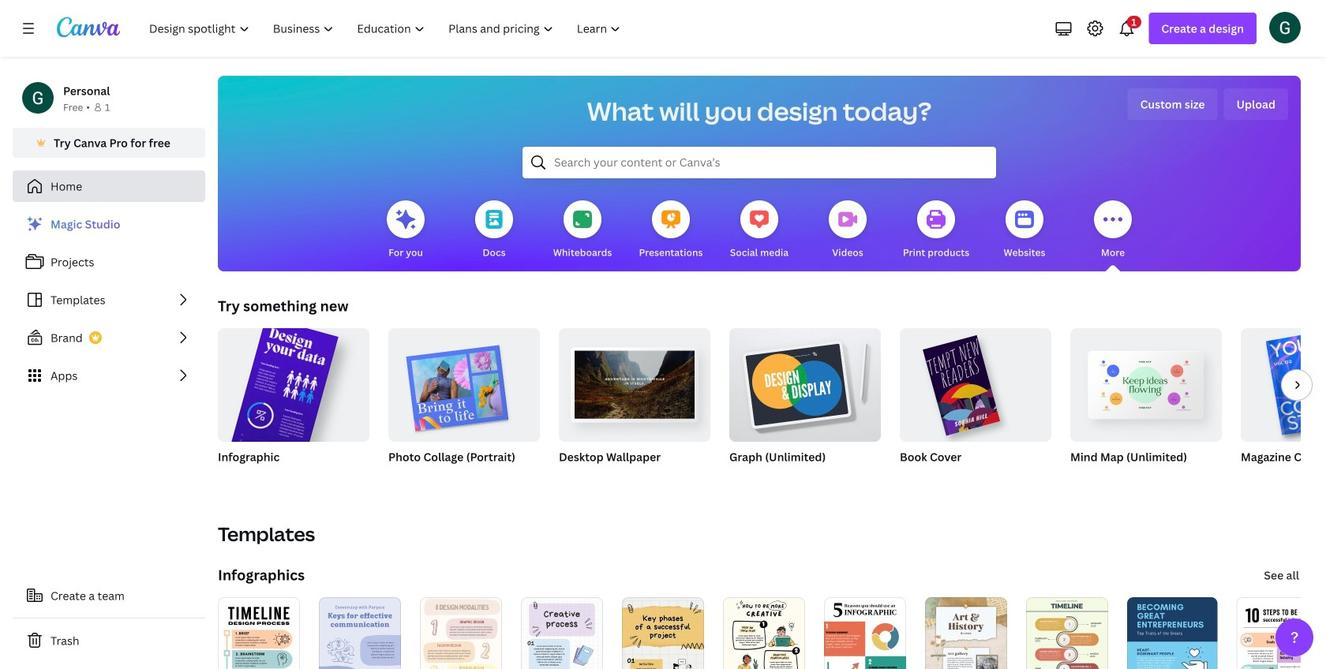 Task type: locate. For each thing, give the bounding box(es) containing it.
group
[[216, 317, 369, 519], [216, 317, 369, 519], [388, 322, 540, 485], [388, 322, 540, 442], [900, 322, 1052, 485], [900, 322, 1052, 442], [1071, 322, 1222, 485], [1071, 322, 1222, 442], [559, 328, 711, 485], [730, 328, 881, 485], [1241, 328, 1326, 485], [1241, 328, 1326, 442]]

None search field
[[523, 147, 996, 178]]

list
[[13, 208, 205, 392]]



Task type: describe. For each thing, give the bounding box(es) containing it.
Search search field
[[554, 148, 965, 178]]

top level navigation element
[[139, 13, 634, 44]]

greg robinson image
[[1270, 12, 1301, 43]]



Task type: vqa. For each thing, say whether or not it's contained in the screenshot.
button
no



